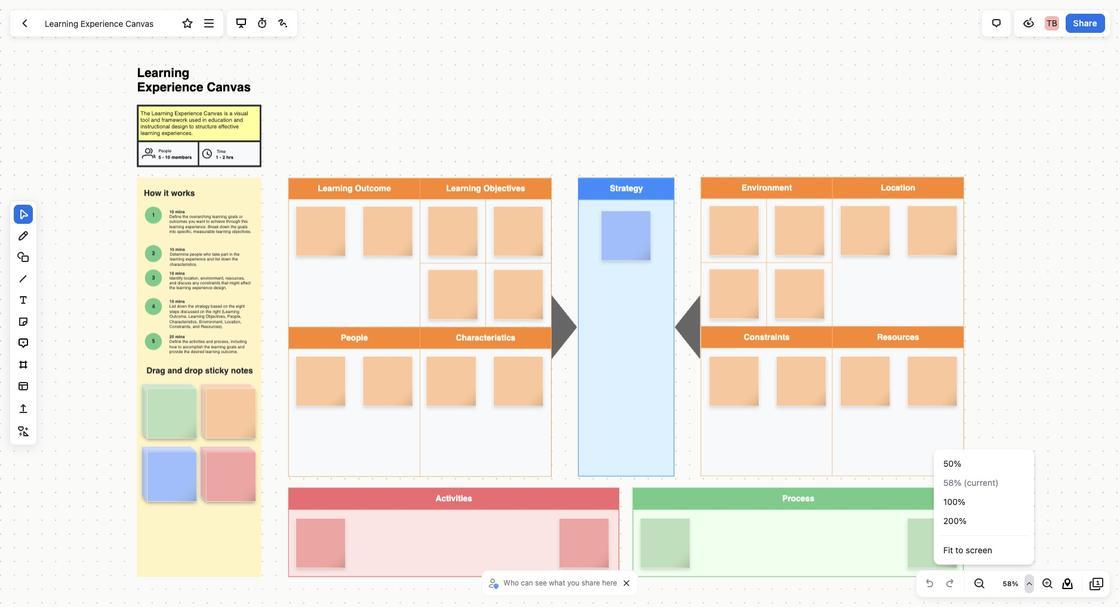 Task type: vqa. For each thing, say whether or not it's contained in the screenshot.
ZOOM IN icon
yes



Task type: describe. For each thing, give the bounding box(es) containing it.
can
[[521, 579, 533, 588]]

upload image
[[16, 402, 30, 416]]

100%
[[944, 497, 966, 507]]

timer image
[[255, 16, 269, 30]]

to
[[956, 546, 964, 556]]

50%
[[944, 459, 962, 469]]

who can see what you share here button
[[487, 575, 621, 593]]

all eyes on me image
[[1022, 16, 1036, 30]]

tb button
[[1043, 14, 1062, 33]]

share
[[582, 579, 601, 588]]

200%
[[944, 516, 967, 526]]

fit to screen
[[944, 546, 993, 556]]

what
[[549, 579, 566, 588]]

tb
[[1047, 18, 1058, 28]]

screen
[[966, 546, 993, 556]]

more options image
[[202, 16, 216, 30]]

58
[[1003, 580, 1013, 588]]

here
[[603, 579, 618, 588]]

star this whiteboard image
[[181, 16, 195, 30]]

share button
[[1066, 14, 1106, 33]]

%
[[1013, 580, 1019, 588]]



Task type: locate. For each thing, give the bounding box(es) containing it.
who can see what you share here
[[504, 579, 618, 588]]

58 %
[[1003, 580, 1019, 588]]

pages image
[[1090, 577, 1105, 592]]

list box
[[939, 455, 1030, 560]]

Document name text field
[[36, 14, 176, 33]]

dashboard image
[[17, 16, 32, 30]]

laser image
[[276, 16, 290, 30]]

more tools image
[[16, 425, 30, 439]]

you
[[568, 579, 580, 588]]

see
[[535, 579, 547, 588]]

zoom in image
[[1041, 577, 1055, 592]]

who
[[504, 579, 519, 588]]

share
[[1074, 18, 1098, 28]]

templates image
[[16, 379, 30, 394]]

zoom out image
[[973, 577, 987, 592]]

list box containing 50%
[[939, 455, 1030, 560]]

present image
[[234, 16, 248, 30]]

comment panel image
[[990, 16, 1004, 30]]

fit
[[944, 546, 954, 556]]



